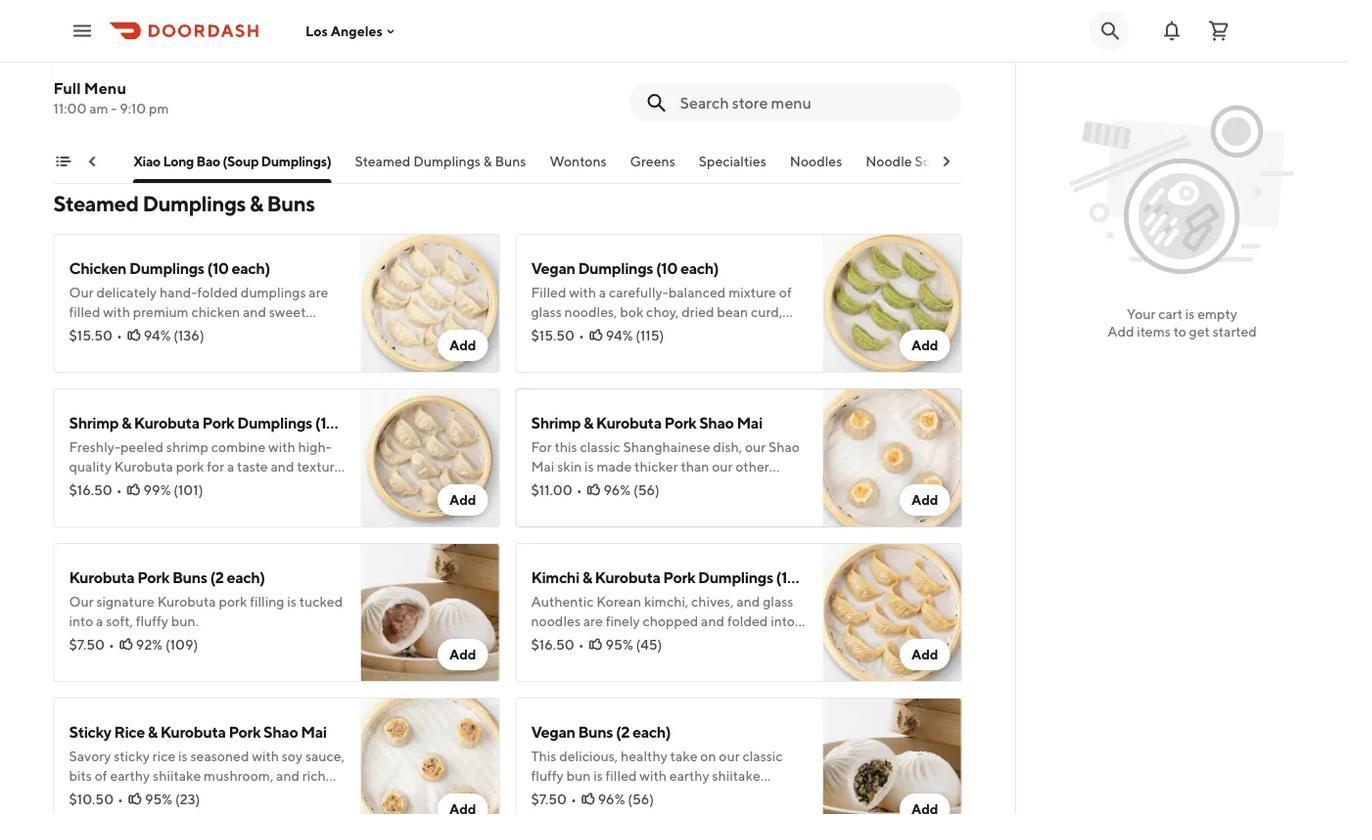 Task type: locate. For each thing, give the bounding box(es) containing it.
long down pm
[[163, 153, 194, 169]]

0 vertical spatial and
[[243, 304, 266, 320]]

1 vertical spatial pork
[[219, 594, 247, 610]]

kurobuta
[[118, 20, 184, 39], [134, 414, 200, 432], [596, 414, 662, 432], [114, 459, 173, 475], [69, 568, 135, 587], [595, 568, 661, 587], [157, 594, 216, 610], [160, 723, 226, 742], [69, 788, 128, 804]]

1 94% from the left
[[144, 328, 171, 344]]

to right the hard at the bottom left of the page
[[151, 478, 164, 495]]

long left los
[[255, 20, 291, 39]]

hard
[[120, 478, 148, 495]]

1 vertical spatial $7.50
[[531, 792, 567, 808]]

are inside chicken dumplings (10 each) our delicately hand-folded dumplings are filled with premium chicken and sweet onions.
[[309, 284, 328, 301]]

a inside shrimp & kurobuta pork dumplings (10 each) freshly-peeled shrimp combine with high- quality kurobuta pork for a taste and texture that are hard to beat.
[[227, 459, 234, 475]]

94% (115)
[[606, 328, 664, 344]]

$16.50 for shrimp & kurobuta pork dumplings (10 each)
[[69, 482, 112, 498]]

1 horizontal spatial long
[[255, 20, 291, 39]]

(56) down the shrimp & kurobuta pork shao mai
[[633, 482, 660, 498]]

buns inside "button"
[[495, 153, 527, 169]]

full menu 11:00 am - 9:10 pm
[[53, 79, 169, 117]]

0 vertical spatial 95%
[[606, 637, 633, 653]]

our inside chicken dumplings (10 each) our delicately hand-folded dumplings are filled with premium chicken and sweet onions.
[[69, 284, 94, 301]]

with left high-
[[268, 439, 296, 455]]

96% (56) down vegan buns (2 each)
[[598, 792, 654, 808]]

shrimp for shrimp & kurobuta pork shao mai
[[531, 414, 581, 432]]

filling
[[250, 594, 284, 610]]

0 horizontal spatial shao
[[263, 723, 298, 742]]

2 shrimp from the left
[[531, 414, 581, 432]]

your
[[1127, 306, 1156, 322]]

0 vertical spatial with
[[103, 304, 130, 320]]

0 vertical spatial xiao
[[222, 20, 253, 39]]

freshly-
[[69, 439, 120, 455]]

for
[[207, 459, 224, 475], [162, 788, 179, 804]]

2 our from the top
[[69, 594, 94, 610]]

shao inside sticky rice & kurobuta pork shao mai savory sticky rice is seasoned with soy sauce, bits of earthy shiitake mushroom, and rich kurobuta pork for full-bodied flavor in every bite.
[[263, 723, 298, 742]]

1 horizontal spatial for
[[207, 459, 224, 475]]

• right that
[[116, 482, 122, 498]]

(56) down vegan buns (2 each)
[[628, 792, 654, 808]]

get
[[1189, 324, 1210, 340]]

empty
[[1198, 306, 1238, 322]]

$7.50 down vegan buns (2 each)
[[531, 792, 567, 808]]

0 vertical spatial steamed
[[355, 153, 411, 169]]

is right cart
[[1186, 306, 1195, 322]]

with inside chicken dumplings (10 each) our delicately hand-folded dumplings are filled with premium chicken and sweet onions.
[[103, 304, 130, 320]]

1 horizontal spatial $16.50
[[531, 637, 574, 653]]

1 horizontal spatial to
[[1174, 324, 1187, 340]]

$16.50 down kimchi
[[531, 637, 574, 653]]

steamed dumplings & buns
[[355, 153, 527, 169], [53, 191, 315, 216]]

full-
[[182, 788, 207, 804]]

and inside sticky rice & kurobuta pork shao mai savory sticky rice is seasoned with soy sauce, bits of earthy shiitake mushroom, and rich kurobuta pork for full-bodied flavor in every bite.
[[276, 768, 300, 784]]

1 vegan from the top
[[531, 259, 575, 278]]

0 horizontal spatial steamed dumplings & buns
[[53, 191, 315, 216]]

a inside kurobuta pork buns (2 each) our signature kurobuta pork filling is tucked into a soft, fluffy bun.
[[96, 613, 103, 630]]

2 94% from the left
[[606, 328, 633, 344]]

shao
[[699, 414, 734, 432], [263, 723, 298, 742]]

kurobuta down peeled
[[114, 459, 173, 475]]

with for our
[[103, 304, 130, 320]]

95% left (45)
[[606, 637, 633, 653]]

1 vertical spatial (56)
[[628, 792, 654, 808]]

0 horizontal spatial xiao
[[134, 153, 161, 169]]

1 horizontal spatial $15.50 •
[[531, 328, 584, 344]]

(115)
[[636, 328, 664, 344]]

chicken
[[69, 259, 126, 278]]

• left 94% (115) on the top of the page
[[579, 328, 584, 344]]

scroll menu navigation right image
[[939, 154, 954, 169]]

specialties button
[[699, 152, 767, 183]]

• for vegan buns (2 each)
[[571, 792, 577, 808]]

1 horizontal spatial shao
[[699, 414, 734, 432]]

pork inside shrimp & kurobuta pork dumplings (10 each) freshly-peeled shrimp combine with high- quality kurobuta pork for a taste and texture that are hard to beat.
[[202, 414, 234, 432]]

kurobuta up 95% (45)
[[595, 568, 661, 587]]

scroll menu navigation left image
[[85, 154, 100, 169]]

mai
[[737, 414, 763, 432], [301, 723, 327, 742]]

0 horizontal spatial 95%
[[145, 792, 172, 808]]

1 horizontal spatial 95%
[[606, 637, 633, 653]]

2 vegan from the top
[[531, 723, 575, 742]]

1 shrimp from the left
[[69, 414, 119, 432]]

los
[[306, 23, 328, 39]]

bao left '(soup'
[[197, 153, 221, 169]]

• for kimchi & kurobuta pork dumplings (10 each)
[[578, 637, 584, 653]]

0 vertical spatial shao
[[699, 414, 734, 432]]

• down earthy
[[118, 792, 123, 808]]

1 vertical spatial are
[[97, 478, 117, 495]]

$7.50 • down into
[[69, 637, 114, 653]]

Item Search search field
[[680, 92, 946, 114]]

0 vertical spatial for
[[207, 459, 224, 475]]

96% right $11.00 •
[[604, 482, 631, 498]]

high-
[[298, 439, 332, 455]]

pork inside kurobuta pork buns (2 each) our signature kurobuta pork filling is tucked into a soft, fluffy bun.
[[137, 568, 169, 587]]

kurobuta down of
[[69, 788, 128, 804]]

add
[[1108, 324, 1134, 340], [449, 337, 476, 353], [912, 337, 939, 353], [449, 492, 476, 508], [912, 492, 939, 508], [449, 647, 476, 663], [912, 647, 939, 663]]

1 vertical spatial shao
[[263, 723, 298, 742]]

buns
[[495, 153, 527, 169], [267, 191, 315, 216], [172, 568, 207, 587], [578, 723, 613, 742]]

1 horizontal spatial $7.50 •
[[531, 792, 577, 808]]

0 vertical spatial steamed dumplings & buns
[[355, 153, 527, 169]]

$11.00
[[531, 482, 572, 498]]

0 horizontal spatial are
[[97, 478, 117, 495]]

1 horizontal spatial are
[[309, 284, 328, 301]]

for inside shrimp & kurobuta pork dumplings (10 each) freshly-peeled shrimp combine with high- quality kurobuta pork for a taste and texture that are hard to beat.
[[207, 459, 224, 475]]

steamed dumplings & buns down crab & kurobuta pork xiao long bao (10 each) image
[[355, 153, 527, 169]]

0 vertical spatial is
[[1186, 306, 1195, 322]]

our up into
[[69, 594, 94, 610]]

1 vertical spatial with
[[268, 439, 296, 455]]

are right that
[[97, 478, 117, 495]]

pm
[[149, 100, 169, 117]]

0 vertical spatial 96%
[[604, 482, 631, 498]]

1 $15.50 • from the left
[[69, 328, 122, 344]]

$15.50 •
[[69, 328, 122, 344], [531, 328, 584, 344]]

appetizers button
[[43, 152, 110, 183]]

that
[[69, 478, 95, 495]]

add button for shrimp & kurobuta pork dumplings (10 each)
[[438, 485, 488, 516]]

1 $15.50 from the left
[[69, 328, 113, 344]]

buns left "wontons"
[[495, 153, 527, 169]]

1 vertical spatial $7.50 •
[[531, 792, 577, 808]]

1 horizontal spatial steamed
[[355, 153, 411, 169]]

pork down earthy
[[131, 788, 159, 804]]

0 vertical spatial are
[[309, 284, 328, 301]]

(2
[[210, 568, 224, 587], [616, 723, 630, 742]]

0 vertical spatial a
[[227, 459, 234, 475]]

a down combine
[[227, 459, 234, 475]]

xiao down pm
[[134, 153, 161, 169]]

$11.00 •
[[531, 482, 582, 498]]

91% (73)
[[145, 89, 196, 105]]

buns down 'dumplings)'
[[267, 191, 315, 216]]

add for shrimp & kurobuta pork dumplings (10 each)
[[449, 492, 476, 508]]

0 horizontal spatial $16.50
[[69, 482, 112, 498]]

0 vertical spatial vegan
[[531, 259, 575, 278]]

1 horizontal spatial $7.50
[[531, 792, 567, 808]]

1 vertical spatial and
[[271, 459, 294, 475]]

• down soft, on the bottom
[[109, 637, 114, 653]]

premium
[[133, 304, 189, 320]]

buns down 95% (45)
[[578, 723, 613, 742]]

0 vertical spatial bao
[[294, 20, 321, 39]]

2 vertical spatial pork
[[131, 788, 159, 804]]

0 vertical spatial to
[[1174, 324, 1187, 340]]

steamed down the "appetizers" 'button' at the left of page
[[53, 191, 139, 216]]

to left get
[[1174, 324, 1187, 340]]

vegan for vegan dumplings (10 each)
[[531, 259, 575, 278]]

with left soy
[[252, 749, 279, 765]]

pork for crab & kurobuta pork xiao long bao (10 each)
[[187, 20, 219, 39]]

full
[[53, 79, 81, 97]]

99% (101)
[[144, 482, 203, 498]]

0 horizontal spatial $7.50
[[69, 637, 105, 653]]

your cart is empty add items to get started
[[1108, 306, 1257, 340]]

dumplings inside chicken dumplings (10 each) our delicately hand-folded dumplings are filled with premium chicken and sweet onions.
[[129, 259, 204, 278]]

1 vertical spatial to
[[151, 478, 164, 495]]

are right dumplings
[[309, 284, 328, 301]]

• for kurobuta pork buns (2 each)
[[109, 637, 114, 653]]

0 horizontal spatial $15.50 •
[[69, 328, 122, 344]]

open menu image
[[71, 19, 94, 43]]

greens button
[[631, 152, 676, 183]]

and right taste
[[271, 459, 294, 475]]

add for shrimp & kurobuta pork shao mai
[[912, 492, 939, 508]]

• for sticky rice & kurobuta pork shao mai
[[118, 792, 123, 808]]

0 horizontal spatial to
[[151, 478, 164, 495]]

1 vertical spatial vegan
[[531, 723, 575, 742]]

crab & kurobuta pork xiao long bao (10 each) image
[[361, 0, 500, 134]]

96% (56) down the shrimp & kurobuta pork shao mai
[[604, 482, 660, 498]]

$16.50
[[69, 482, 112, 498], [531, 637, 574, 653]]

add for chicken dumplings (10 each)
[[449, 337, 476, 353]]

2 $15.50 from the left
[[531, 328, 575, 344]]

0 horizontal spatial mai
[[301, 723, 327, 742]]

& inside shrimp & kurobuta pork dumplings (10 each) freshly-peeled shrimp combine with high- quality kurobuta pork for a taste and texture that are hard to beat.
[[121, 414, 131, 432]]

$7.50
[[69, 637, 105, 653], [531, 792, 567, 808]]

95% for kimchi & kurobuta pork dumplings (10 each)
[[606, 637, 633, 653]]

• for vegan dumplings (10 each)
[[579, 328, 584, 344]]

kimchi & kurobuta pork dumplings (10 each) image
[[823, 543, 962, 683]]

xiao long bao (soup dumplings)
[[134, 153, 332, 169]]

• for shrimp & kurobuta pork shao mai
[[576, 482, 582, 498]]

each) inside shrimp & kurobuta pork dumplings (10 each) freshly-peeled shrimp combine with high- quality kurobuta pork for a taste and texture that are hard to beat.
[[340, 414, 378, 432]]

1 vertical spatial bao
[[197, 153, 221, 169]]

$16.50 • down quality
[[69, 482, 122, 498]]

long
[[255, 20, 291, 39], [163, 153, 194, 169]]

xiao left los
[[222, 20, 253, 39]]

kurobuta up bun.
[[157, 594, 216, 610]]

for down shiitake
[[162, 788, 179, 804]]

1 vertical spatial for
[[162, 788, 179, 804]]

(10 inside chicken dumplings (10 each) our delicately hand-folded dumplings are filled with premium chicken and sweet onions.
[[207, 259, 229, 278]]

chicken dumplings (10 each) image
[[361, 234, 500, 373]]

$15.50 • down the filled
[[69, 328, 122, 344]]

0 horizontal spatial $16.50 •
[[69, 482, 122, 498]]

for down combine
[[207, 459, 224, 475]]

• right '$11.00'
[[576, 482, 582, 498]]

1 horizontal spatial a
[[227, 459, 234, 475]]

pork left filling
[[219, 594, 247, 610]]

(10 inside shrimp & kurobuta pork dumplings (10 each) freshly-peeled shrimp combine with high- quality kurobuta pork for a taste and texture that are hard to beat.
[[315, 414, 337, 432]]

is for each)
[[287, 594, 297, 610]]

0 vertical spatial pork
[[176, 459, 204, 475]]

and down soy
[[276, 768, 300, 784]]

0 horizontal spatial is
[[178, 749, 188, 765]]

pork inside sticky rice & kurobuta pork shao mai savory sticky rice is seasoned with soy sauce, bits of earthy shiitake mushroom, and rich kurobuta pork for full-bodied flavor in every bite.
[[131, 788, 159, 804]]

0 horizontal spatial 94%
[[144, 328, 171, 344]]

$16.50 • for kimchi & kurobuta pork dumplings (10 each)
[[531, 637, 584, 653]]

a right into
[[96, 613, 103, 630]]

add button for shrimp & kurobuta pork shao mai
[[900, 485, 950, 516]]

• for chicken dumplings (10 each)
[[116, 328, 122, 344]]

steamed dumplings & buns down xiao long bao (soup dumplings)
[[53, 191, 315, 216]]

0 items, open order cart image
[[1207, 19, 1231, 43]]

pork
[[187, 20, 219, 39], [202, 414, 234, 432], [664, 414, 697, 432], [137, 568, 169, 587], [663, 568, 695, 587], [229, 723, 261, 742]]

are inside shrimp & kurobuta pork dumplings (10 each) freshly-peeled shrimp combine with high- quality kurobuta pork for a taste and texture that are hard to beat.
[[97, 478, 117, 495]]

1 horizontal spatial xiao
[[222, 20, 253, 39]]

1 horizontal spatial shrimp
[[531, 414, 581, 432]]

noodle
[[866, 153, 913, 169]]

is inside kurobuta pork buns (2 each) our signature kurobuta pork filling is tucked into a soft, fluffy bun.
[[287, 594, 297, 610]]

1 horizontal spatial $15.50
[[531, 328, 575, 344]]

shrimp
[[69, 414, 119, 432], [531, 414, 581, 432]]

$15.50 down the filled
[[69, 328, 113, 344]]

$7.50 • for vegan buns (2 each)
[[531, 792, 577, 808]]

1 vertical spatial our
[[69, 594, 94, 610]]

0 horizontal spatial for
[[162, 788, 179, 804]]

sweet
[[269, 304, 306, 320]]

our
[[69, 284, 94, 301], [69, 594, 94, 610]]

1 our from the top
[[69, 284, 94, 301]]

2 vertical spatial is
[[178, 749, 188, 765]]

$7.50 for kurobuta pork buns (2 each)
[[69, 637, 105, 653]]

soy
[[282, 749, 303, 765]]

0 horizontal spatial long
[[163, 153, 194, 169]]

shrimp & kurobuta pork shao mai image
[[823, 389, 962, 528]]

94% left (115)
[[606, 328, 633, 344]]

1 vertical spatial mai
[[301, 723, 327, 742]]

0 horizontal spatial pork
[[131, 788, 159, 804]]

96% down vegan buns (2 each)
[[598, 792, 625, 808]]

0 vertical spatial our
[[69, 284, 94, 301]]

0 vertical spatial 96% (56)
[[604, 482, 660, 498]]

kurobuta down 94% (115) on the top of the page
[[596, 414, 662, 432]]

2 vertical spatial with
[[252, 749, 279, 765]]

is inside sticky rice & kurobuta pork shao mai savory sticky rice is seasoned with soy sauce, bits of earthy shiitake mushroom, and rich kurobuta pork for full-bodied flavor in every bite.
[[178, 749, 188, 765]]

add inside the your cart is empty add items to get started
[[1108, 324, 1134, 340]]

1 vertical spatial $16.50
[[531, 637, 574, 653]]

0 horizontal spatial $7.50 •
[[69, 637, 114, 653]]

0 vertical spatial (2
[[210, 568, 224, 587]]

with inside sticky rice & kurobuta pork shao mai savory sticky rice is seasoned with soy sauce, bits of earthy shiitake mushroom, and rich kurobuta pork for full-bodied flavor in every bite.
[[252, 749, 279, 765]]

• for crab & kurobuta pork xiao long bao (10 each)
[[117, 89, 123, 105]]

(45)
[[636, 637, 662, 653]]

1 vertical spatial long
[[163, 153, 194, 169]]

$16.50 •
[[69, 482, 122, 498], [531, 637, 584, 653]]

0 horizontal spatial (2
[[210, 568, 224, 587]]

$15.50 • left 94% (115) on the top of the page
[[531, 328, 584, 344]]

with for dumplings
[[268, 439, 296, 455]]

shrimp inside shrimp & kurobuta pork dumplings (10 each) freshly-peeled shrimp combine with high- quality kurobuta pork for a taste and texture that are hard to beat.
[[69, 414, 119, 432]]

$7.50 down into
[[69, 637, 105, 653]]

with inside shrimp & kurobuta pork dumplings (10 each) freshly-peeled shrimp combine with high- quality kurobuta pork for a taste and texture that are hard to beat.
[[268, 439, 296, 455]]

95%
[[606, 637, 633, 653], [145, 792, 172, 808]]

• down vegan buns (2 each)
[[571, 792, 577, 808]]

2 vertical spatial and
[[276, 768, 300, 784]]

$16.50 down quality
[[69, 482, 112, 498]]

$15.50
[[69, 328, 113, 344], [531, 328, 575, 344]]

1 vertical spatial 96%
[[598, 792, 625, 808]]

95% (45)
[[606, 637, 662, 653]]

a
[[227, 459, 234, 475], [96, 613, 103, 630]]

1 vertical spatial xiao
[[134, 153, 161, 169]]

0 horizontal spatial $15.50
[[69, 328, 113, 344]]

0 vertical spatial (56)
[[633, 482, 660, 498]]

rice
[[114, 723, 145, 742]]

steamed right 'dumplings)'
[[355, 153, 411, 169]]

2 horizontal spatial is
[[1186, 306, 1195, 322]]

• right onions.
[[116, 328, 122, 344]]

seasoned
[[190, 749, 249, 765]]

tucked
[[299, 594, 343, 610]]

and down dumplings
[[243, 304, 266, 320]]

1 horizontal spatial is
[[287, 594, 297, 610]]

0 horizontal spatial steamed
[[53, 191, 139, 216]]

bits
[[69, 768, 92, 784]]

0 horizontal spatial shrimp
[[69, 414, 119, 432]]

shrimp & kurobuta pork dumplings (10 each) freshly-peeled shrimp combine with high- quality kurobuta pork for a taste and texture that are hard to beat.
[[69, 414, 378, 495]]

with down delicately
[[103, 304, 130, 320]]

1 vertical spatial steamed dumplings & buns
[[53, 191, 315, 216]]

0 vertical spatial $7.50 •
[[69, 637, 114, 653]]

94% (136)
[[144, 328, 204, 344]]

(136)
[[174, 328, 204, 344]]

$16.50 • down kimchi
[[531, 637, 584, 653]]

& inside "button"
[[484, 153, 493, 169]]

0 vertical spatial $7.50
[[69, 637, 105, 653]]

(109)
[[165, 637, 198, 653]]

noodle soups
[[866, 153, 954, 169]]

• left 95% (45)
[[578, 637, 584, 653]]

pork down the 'shrimp' at the bottom left of page
[[176, 459, 204, 475]]

99%
[[144, 482, 171, 498]]

$16.50 • for shrimp & kurobuta pork dumplings (10 each)
[[69, 482, 122, 498]]

94% down the 'premium'
[[144, 328, 171, 344]]

shrimp up $11.00 •
[[531, 414, 581, 432]]

1 horizontal spatial bao
[[294, 20, 321, 39]]

0 vertical spatial long
[[255, 20, 291, 39]]

11:00
[[53, 100, 87, 117]]

xiao
[[222, 20, 253, 39], [134, 153, 161, 169]]

1 horizontal spatial $16.50 •
[[531, 637, 584, 653]]

greens
[[631, 153, 676, 169]]

cart
[[1159, 306, 1183, 322]]

2 horizontal spatial pork
[[219, 594, 247, 610]]

1 horizontal spatial 94%
[[606, 328, 633, 344]]

2 $15.50 • from the left
[[531, 328, 584, 344]]

is right filling
[[287, 594, 297, 610]]

combine
[[211, 439, 266, 455]]

0 vertical spatial $16.50 •
[[69, 482, 122, 498]]

our up the filled
[[69, 284, 94, 301]]

bao
[[294, 20, 321, 39], [197, 153, 221, 169]]

95% left (23)
[[145, 792, 172, 808]]

show menu categories image
[[55, 154, 71, 169]]

1 vertical spatial a
[[96, 613, 103, 630]]

1 vertical spatial 95%
[[145, 792, 172, 808]]

1 vertical spatial is
[[287, 594, 297, 610]]

$15.50 left 94% (115) on the top of the page
[[531, 328, 575, 344]]

with
[[103, 304, 130, 320], [268, 439, 296, 455], [252, 749, 279, 765]]

0 vertical spatial mai
[[737, 414, 763, 432]]

• right -
[[117, 89, 123, 105]]

add for kimchi & kurobuta pork dumplings (10 each)
[[912, 647, 939, 663]]

buns up bun.
[[172, 568, 207, 587]]

add for vegan dumplings (10 each)
[[912, 337, 939, 353]]

96% (56)
[[604, 482, 660, 498], [598, 792, 654, 808]]

and
[[243, 304, 266, 320], [271, 459, 294, 475], [276, 768, 300, 784]]

1 vertical spatial 96% (56)
[[598, 792, 654, 808]]

is right the rice
[[178, 749, 188, 765]]

$7.50 • down vegan buns (2 each)
[[531, 792, 577, 808]]

1 vertical spatial $16.50 •
[[531, 637, 584, 653]]

soups
[[915, 153, 954, 169]]

bao left angeles
[[294, 20, 321, 39]]

shrimp up freshly-
[[69, 414, 119, 432]]



Task type: describe. For each thing, give the bounding box(es) containing it.
& inside sticky rice & kurobuta pork shao mai savory sticky rice is seasoned with soy sauce, bits of earthy shiitake mushroom, and rich kurobuta pork for full-bodied flavor in every bite.
[[148, 723, 157, 742]]

(23)
[[175, 792, 200, 808]]

delicately
[[96, 284, 157, 301]]

(soup
[[223, 153, 259, 169]]

wontons button
[[550, 152, 607, 183]]

and inside chicken dumplings (10 each) our delicately hand-folded dumplings are filled with premium chicken and sweet onions.
[[243, 304, 266, 320]]

folded
[[197, 284, 238, 301]]

taste
[[237, 459, 268, 475]]

96% (56) for kurobuta
[[604, 482, 660, 498]]

kurobuta up seasoned
[[160, 723, 226, 742]]

add button for kurobuta pork buns (2 each)
[[438, 639, 488, 671]]

vegan buns (2 each) image
[[823, 698, 962, 816]]

kurobuta pork buns (2 each) image
[[361, 543, 500, 683]]

$15.50 • for chicken dumplings (10 each)
[[69, 328, 122, 344]]

91%
[[145, 89, 169, 105]]

notification bell image
[[1160, 19, 1184, 43]]

steamed inside steamed dumplings & buns "button"
[[355, 153, 411, 169]]

92%
[[136, 637, 163, 653]]

our inside kurobuta pork buns (2 each) our signature kurobuta pork filling is tucked into a soft, fluffy bun.
[[69, 594, 94, 610]]

(2 inside kurobuta pork buns (2 each) our signature kurobuta pork filling is tucked into a soft, fluffy bun.
[[210, 568, 224, 587]]

each) inside kurobuta pork buns (2 each) our signature kurobuta pork filling is tucked into a soft, fluffy bun.
[[227, 568, 265, 587]]

bite.
[[69, 807, 97, 816]]

1 horizontal spatial mai
[[737, 414, 763, 432]]

started
[[1213, 324, 1257, 340]]

shrimp & kurobuta pork dumplings (10 each) image
[[361, 389, 500, 528]]

noodle soups button
[[866, 152, 954, 183]]

1 vertical spatial steamed
[[53, 191, 139, 216]]

9:10
[[120, 100, 146, 117]]

$19.00 •
[[69, 89, 123, 105]]

each) inside chicken dumplings (10 each) our delicately hand-folded dumplings are filled with premium chicken and sweet onions.
[[232, 259, 270, 278]]

vegan for vegan buns (2 each)
[[531, 723, 575, 742]]

kurobuta up signature
[[69, 568, 135, 587]]

to inside the your cart is empty add items to get started
[[1174, 324, 1187, 340]]

kurobuta pork buns (2 each) our signature kurobuta pork filling is tucked into a soft, fluffy bun.
[[69, 568, 343, 630]]

pork for shrimp & kurobuta pork shao mai
[[664, 414, 697, 432]]

items
[[1137, 324, 1171, 340]]

shiitake
[[153, 768, 201, 784]]

$16.50 for kimchi & kurobuta pork dumplings (10 each)
[[531, 637, 574, 653]]

am
[[89, 100, 108, 117]]

$7.50 for vegan buns (2 each)
[[531, 792, 567, 808]]

(101)
[[174, 482, 203, 498]]

buns inside kurobuta pork buns (2 each) our signature kurobuta pork filling is tucked into a soft, fluffy bun.
[[172, 568, 207, 587]]

specialties
[[699, 153, 767, 169]]

vegan buns (2 each)
[[531, 723, 671, 742]]

crab
[[69, 20, 103, 39]]

chicken dumplings (10 each) our delicately hand-folded dumplings are filled with premium chicken and sweet onions.
[[69, 259, 328, 340]]

add button for kimchi & kurobuta pork dumplings (10 each)
[[900, 639, 950, 671]]

and inside shrimp & kurobuta pork dumplings (10 each) freshly-peeled shrimp combine with high- quality kurobuta pork for a taste and texture that are hard to beat.
[[271, 459, 294, 475]]

shrimp
[[166, 439, 209, 455]]

savory
[[69, 749, 111, 765]]

every
[[306, 788, 340, 804]]

-
[[111, 100, 117, 117]]

los angeles button
[[306, 23, 398, 39]]

94% for chicken dumplings (10 each)
[[144, 328, 171, 344]]

noodles button
[[790, 152, 843, 183]]

$15.50 for vegan dumplings (10 each)
[[531, 328, 575, 344]]

1 vertical spatial (2
[[616, 723, 630, 742]]

signature
[[96, 594, 155, 610]]

dumplings
[[241, 284, 306, 301]]

kimchi & kurobuta pork dumplings (10 each)
[[531, 568, 839, 587]]

$15.50 • for vegan dumplings (10 each)
[[531, 328, 584, 344]]

steamed dumplings & buns button
[[355, 152, 527, 183]]

add button for vegan dumplings (10 each)
[[900, 330, 950, 361]]

pork for kimchi & kurobuta pork dumplings (10 each)
[[663, 568, 695, 587]]

mai inside sticky rice & kurobuta pork shao mai savory sticky rice is seasoned with soy sauce, bits of earthy shiitake mushroom, and rich kurobuta pork for full-bodied flavor in every bite.
[[301, 723, 327, 742]]

kurobuta up the 'shrimp' at the bottom left of page
[[134, 414, 200, 432]]

for inside sticky rice & kurobuta pork shao mai savory sticky rice is seasoned with soy sauce, bits of earthy shiitake mushroom, and rich kurobuta pork for full-bodied flavor in every bite.
[[162, 788, 179, 804]]

chicken
[[191, 304, 240, 320]]

vegan dumplings (10 each) image
[[823, 234, 962, 373]]

92% (109)
[[136, 637, 198, 653]]

rich
[[302, 768, 326, 784]]

$19.00
[[69, 89, 113, 105]]

kimchi
[[531, 568, 580, 587]]

filled
[[69, 304, 100, 320]]

of
[[95, 768, 107, 784]]

wontons
[[550, 153, 607, 169]]

$10.50
[[69, 792, 114, 808]]

peeled
[[120, 439, 164, 455]]

96% for (2
[[598, 792, 625, 808]]

sticky
[[69, 723, 111, 742]]

(56) for (2
[[628, 792, 654, 808]]

sticky rice & kurobuta pork shao mai savory sticky rice is seasoned with soy sauce, bits of earthy shiitake mushroom, and rich kurobuta pork for full-bodied flavor in every bite.
[[69, 723, 345, 816]]

beat.
[[167, 478, 198, 495]]

hand-
[[160, 284, 197, 301]]

pork inside shrimp & kurobuta pork dumplings (10 each) freshly-peeled shrimp combine with high- quality kurobuta pork for a taste and texture that are hard to beat.
[[176, 459, 204, 475]]

$7.50 • for kurobuta pork buns (2 each)
[[69, 637, 114, 653]]

0 horizontal spatial bao
[[197, 153, 221, 169]]

is for pork
[[178, 749, 188, 765]]

earthy
[[110, 768, 150, 784]]

pork inside kurobuta pork buns (2 each) our signature kurobuta pork filling is tucked into a soft, fluffy bun.
[[219, 594, 247, 610]]

94% for vegan dumplings (10 each)
[[606, 328, 633, 344]]

96% for kurobuta
[[604, 482, 631, 498]]

is inside the your cart is empty add items to get started
[[1186, 306, 1195, 322]]

(56) for kurobuta
[[633, 482, 660, 498]]

add for kurobuta pork buns (2 each)
[[449, 647, 476, 663]]

dumplings)
[[262, 153, 332, 169]]

(73)
[[172, 89, 196, 105]]

dumplings inside steamed dumplings & buns "button"
[[414, 153, 481, 169]]

texture
[[297, 459, 342, 475]]

1 horizontal spatial steamed dumplings & buns
[[355, 153, 527, 169]]

95% for sticky rice & kurobuta pork shao mai
[[145, 792, 172, 808]]

shrimp & kurobuta pork shao mai
[[531, 414, 763, 432]]

$15.50 for chicken dumplings (10 each)
[[69, 328, 113, 344]]

appetizers
[[43, 153, 110, 169]]

noodles
[[790, 153, 843, 169]]

sticky rice & kurobuta pork shao mai image
[[361, 698, 500, 816]]

quality
[[69, 459, 112, 475]]

kurobuta right crab
[[118, 20, 184, 39]]

sticky
[[114, 749, 150, 765]]

• for shrimp & kurobuta pork dumplings (10 each)
[[116, 482, 122, 498]]

rice
[[153, 749, 176, 765]]

96% (56) for (2
[[598, 792, 654, 808]]

add button for chicken dumplings (10 each)
[[438, 330, 488, 361]]

vegan dumplings (10 each)
[[531, 259, 719, 278]]

soft,
[[106, 613, 133, 630]]

bodied
[[207, 788, 252, 804]]

in
[[292, 788, 304, 804]]

pork for shrimp & kurobuta pork dumplings (10 each) freshly-peeled shrimp combine with high- quality kurobuta pork for a taste and texture that are hard to beat.
[[202, 414, 234, 432]]

flavor
[[254, 788, 289, 804]]

dumplings inside shrimp & kurobuta pork dumplings (10 each) freshly-peeled shrimp combine with high- quality kurobuta pork for a taste and texture that are hard to beat.
[[237, 414, 312, 432]]

to inside shrimp & kurobuta pork dumplings (10 each) freshly-peeled shrimp combine with high- quality kurobuta pork for a taste and texture that are hard to beat.
[[151, 478, 164, 495]]

mushroom,
[[204, 768, 273, 784]]

pork inside sticky rice & kurobuta pork shao mai savory sticky rice is seasoned with soy sauce, bits of earthy shiitake mushroom, and rich kurobuta pork for full-bodied flavor in every bite.
[[229, 723, 261, 742]]

95% (23)
[[145, 792, 200, 808]]

shrimp for shrimp & kurobuta pork dumplings (10 each) freshly-peeled shrimp combine with high- quality kurobuta pork for a taste and texture that are hard to beat.
[[69, 414, 119, 432]]

crab & kurobuta pork xiao long bao (10 each)
[[69, 20, 387, 39]]

sauce,
[[305, 749, 345, 765]]

fluffy
[[136, 613, 168, 630]]

onions.
[[69, 324, 113, 340]]

$10.50 •
[[69, 792, 123, 808]]



Task type: vqa. For each thing, say whether or not it's contained in the screenshot.


